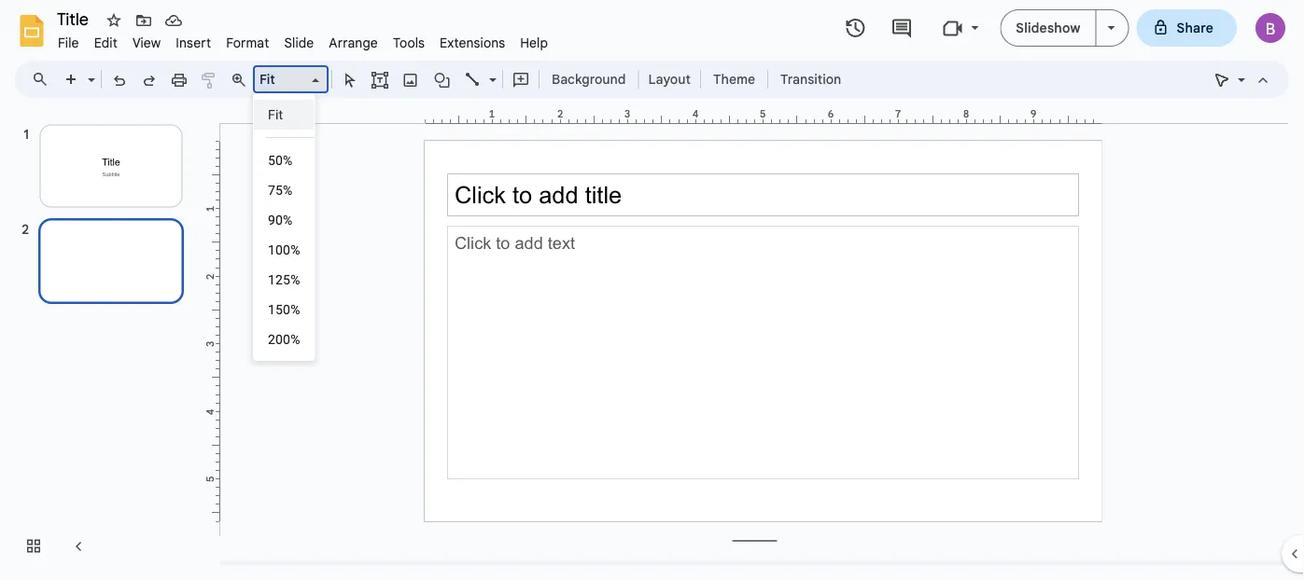 Task type: describe. For each thing, give the bounding box(es) containing it.
tools menu item
[[386, 32, 432, 54]]

slide menu item
[[277, 32, 322, 54]]

200%
[[268, 332, 300, 347]]

view menu item
[[125, 32, 168, 54]]

share
[[1177, 20, 1214, 36]]

background button
[[544, 65, 635, 93]]

theme button
[[705, 65, 764, 93]]

arrange
[[329, 35, 378, 51]]

application containing slideshow
[[0, 0, 1305, 581]]

arrange menu item
[[322, 32, 386, 54]]

menu bar banner
[[0, 0, 1305, 581]]

list box inside application
[[253, 93, 315, 361]]

tools
[[393, 35, 425, 51]]

insert image image
[[400, 66, 422, 92]]

view
[[133, 35, 161, 51]]

75%
[[268, 183, 293, 198]]

Zoom text field
[[257, 66, 309, 92]]

theme
[[713, 71, 756, 87]]

none field inside "menu bar" banner
[[253, 65, 329, 94]]

navigation inside application
[[0, 106, 205, 581]]

new slide with layout image
[[83, 67, 95, 74]]

slide
[[284, 35, 314, 51]]

Rename text field
[[50, 7, 99, 30]]

extensions
[[440, 35, 505, 51]]



Task type: vqa. For each thing, say whether or not it's contained in the screenshot.
Left Margin image
no



Task type: locate. For each thing, give the bounding box(es) containing it.
list box containing fit
[[253, 93, 315, 361]]

insert menu item
[[168, 32, 219, 54]]

extensions menu item
[[432, 32, 513, 54]]

help menu item
[[513, 32, 556, 54]]

150%
[[268, 302, 300, 318]]

application
[[0, 0, 1305, 581]]

live pointer settings image
[[1234, 67, 1246, 74]]

transition
[[781, 71, 842, 87]]

background
[[552, 71, 626, 87]]

menu bar inside "menu bar" banner
[[50, 24, 556, 55]]

layout button
[[643, 65, 697, 93]]

help
[[520, 35, 548, 51]]

slideshow button
[[1001, 9, 1097, 47]]

share button
[[1137, 9, 1237, 47]]

mode and view toolbar
[[1208, 61, 1279, 98]]

menu bar
[[50, 24, 556, 55]]

edit menu item
[[87, 32, 125, 54]]

None field
[[253, 65, 329, 94]]

Star checkbox
[[101, 7, 127, 34]]

50%
[[268, 153, 293, 168]]

file
[[58, 35, 79, 51]]

100%
[[268, 242, 300, 258]]

main toolbar
[[55, 65, 851, 94]]

list box
[[253, 93, 315, 361]]

navigation
[[0, 106, 205, 581]]

format
[[226, 35, 269, 51]]

format menu item
[[219, 32, 277, 54]]

slideshow
[[1016, 20, 1081, 36]]

Menus field
[[23, 66, 64, 92]]

layout
[[649, 71, 691, 87]]

menu bar containing file
[[50, 24, 556, 55]]

shape image
[[432, 66, 453, 92]]

fit
[[268, 107, 283, 122]]

insert
[[176, 35, 211, 51]]

file menu item
[[50, 32, 87, 54]]

transition button
[[772, 65, 850, 93]]

edit
[[94, 35, 118, 51]]

125%
[[268, 272, 300, 288]]

presentation options image
[[1108, 26, 1116, 30]]

90%
[[268, 212, 293, 228]]



